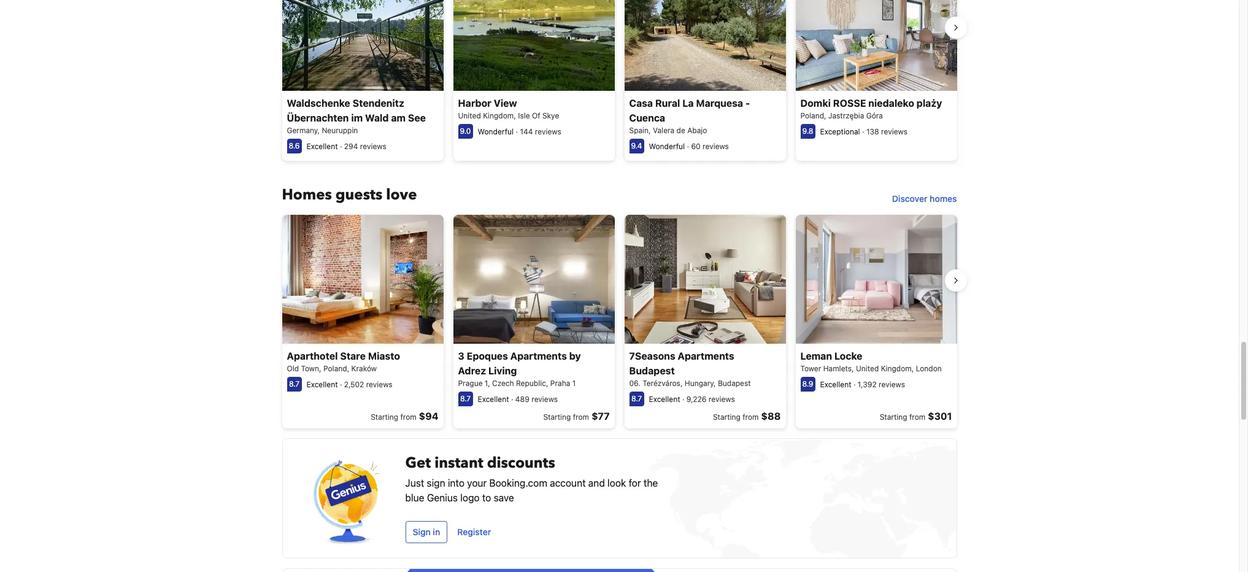 Task type: vqa. For each thing, say whether or not it's contained in the screenshot.


Task type: locate. For each thing, give the bounding box(es) containing it.
reviews
[[535, 127, 562, 136], [882, 127, 908, 136], [360, 142, 387, 151], [703, 142, 729, 151], [366, 380, 393, 389], [879, 380, 906, 389], [532, 395, 558, 404], [709, 395, 735, 404]]

1 vertical spatial kingdom,
[[882, 364, 915, 373]]

budapest
[[630, 365, 675, 376], [718, 379, 751, 388]]

1 horizontal spatial 8.7 element
[[458, 392, 473, 407]]

kingdom, left london
[[882, 364, 915, 373]]

old
[[287, 364, 299, 373]]

united down harbor
[[458, 111, 481, 120]]

register link
[[453, 521, 496, 543]]

· for kingdom,
[[854, 380, 856, 389]]

8.9
[[803, 380, 814, 389]]

excellent element down neuruppin
[[307, 142, 338, 151]]

0 horizontal spatial 8.7
[[289, 380, 300, 389]]

8.7 down the old
[[289, 380, 300, 389]]

8.7 element down prague
[[458, 392, 473, 407]]

wonderful element down harbor view united kingdom, isle of skye
[[478, 127, 514, 136]]

wonderful down valera
[[649, 142, 685, 151]]

3 epoques apartments by adrez living prague 1, czech republic, praha 1
[[458, 351, 581, 388]]

reviews right 138
[[882, 127, 908, 136]]

excellent element for adrez
[[478, 395, 509, 404]]

casa rural la marquesa - cuenca spain, valera de abajo
[[630, 97, 751, 135]]

8.6
[[289, 141, 300, 150]]

reviews for am
[[360, 142, 387, 151]]

8.7 down prague
[[460, 394, 471, 403]]

· left 294
[[340, 142, 342, 151]]

harbor
[[458, 97, 492, 108]]

1 vertical spatial poland,
[[324, 364, 350, 373]]

starting
[[371, 413, 399, 422], [544, 413, 571, 422], [713, 413, 741, 422], [880, 413, 908, 422]]

0 vertical spatial kingdom,
[[483, 111, 516, 120]]

from left $88
[[743, 413, 759, 422]]

from inside starting from $88
[[743, 413, 759, 422]]

your
[[467, 478, 487, 489]]

harbor view united kingdom, isle of skye
[[458, 97, 560, 120]]

reviews for cuenca
[[703, 142, 729, 151]]

get instant discounts just sign into your booking.com account and look for the blue genius logo to save
[[406, 453, 658, 504]]

poland, down domki on the top right of page
[[801, 111, 827, 120]]

· left 1,392
[[854, 380, 856, 389]]

poland, up the excellent · 2,502 reviews
[[324, 364, 350, 373]]

guests
[[336, 185, 383, 205]]

united inside leman locke tower hamlets, united kingdom, london
[[857, 364, 879, 373]]

9.4
[[632, 141, 643, 150]]

1 from from the left
[[401, 413, 417, 422]]

excellent element down the town,
[[307, 380, 338, 389]]

4 from from the left
[[910, 413, 926, 422]]

0 horizontal spatial poland,
[[324, 364, 350, 373]]

2 region from the top
[[272, 210, 967, 434]]

excellent element down 1, in the bottom of the page
[[478, 395, 509, 404]]

reviews for living
[[532, 395, 558, 404]]

budapest right hungary,
[[718, 379, 751, 388]]

2 horizontal spatial 8.7 element
[[630, 392, 644, 407]]

logo
[[461, 493, 480, 504]]

1 vertical spatial wonderful
[[649, 142, 685, 151]]

starting down the excellent · 1,392 reviews
[[880, 413, 908, 422]]

$301
[[929, 411, 953, 422]]

starting for $94
[[371, 413, 399, 422]]

0 horizontal spatial budapest
[[630, 365, 675, 376]]

0 horizontal spatial wonderful
[[478, 127, 514, 136]]

london
[[917, 364, 942, 373]]

0 vertical spatial united
[[458, 111, 481, 120]]

· for of
[[516, 127, 518, 136]]

starting down excellent · 9,226 reviews
[[713, 413, 741, 422]]

niedaleko
[[869, 97, 915, 108]]

discover homes
[[893, 193, 958, 204]]

1 horizontal spatial budapest
[[718, 379, 751, 388]]

united
[[458, 111, 481, 120], [857, 364, 879, 373]]

excellent element down terézváros,
[[649, 395, 681, 404]]

from
[[401, 413, 417, 422], [573, 413, 590, 422], [743, 413, 759, 422], [910, 413, 926, 422]]

· left "9,226"
[[683, 395, 685, 404]]

la
[[683, 97, 694, 108]]

wonderful · 60 reviews
[[649, 142, 729, 151]]

from left $301
[[910, 413, 926, 422]]

0 vertical spatial wonderful
[[478, 127, 514, 136]]

aparthotel
[[287, 351, 338, 362]]

starting inside starting from $301
[[880, 413, 908, 422]]

0 horizontal spatial wonderful element
[[478, 127, 514, 136]]

· left '489'
[[511, 395, 514, 404]]

8.7 element down the old
[[287, 377, 302, 392]]

reviews for kingdom,
[[879, 380, 906, 389]]

1 horizontal spatial wonderful element
[[649, 142, 685, 151]]

$88
[[762, 411, 781, 422]]

excellent for terézváros,
[[649, 395, 681, 404]]

wonderful element
[[478, 127, 514, 136], [649, 142, 685, 151]]

excellent · 2,502 reviews
[[307, 380, 393, 389]]

excellent down neuruppin
[[307, 142, 338, 151]]

by
[[570, 351, 581, 362]]

from inside "starting from $77"
[[573, 413, 590, 422]]

· for living
[[511, 395, 514, 404]]

0 vertical spatial budapest
[[630, 365, 675, 376]]

from left $94
[[401, 413, 417, 422]]

wonderful
[[478, 127, 514, 136], [649, 142, 685, 151]]

· left '60'
[[687, 142, 690, 151]]

in
[[433, 527, 440, 537]]

excellent down terézváros,
[[649, 395, 681, 404]]

starting down praha
[[544, 413, 571, 422]]

1 starting from the left
[[371, 413, 399, 422]]

8.7 element down 06.
[[630, 392, 644, 407]]

starting left $94
[[371, 413, 399, 422]]

1 horizontal spatial poland,
[[801, 111, 827, 120]]

-
[[746, 97, 751, 108]]

wonderful · 144 reviews
[[478, 127, 562, 136]]

from left $77 at the bottom of page
[[573, 413, 590, 422]]

sign in link
[[406, 521, 448, 543]]

3 from from the left
[[743, 413, 759, 422]]

2 starting from the left
[[544, 413, 571, 422]]

excellent for wald
[[307, 142, 338, 151]]

excellent down 1, in the bottom of the page
[[478, 395, 509, 404]]

· left 144 at left
[[516, 127, 518, 136]]

region containing waldschenke stendenitz übernachten im wald am see
[[272, 0, 967, 166]]

spain,
[[630, 126, 651, 135]]

2 apartments from the left
[[678, 351, 735, 362]]

8.7 down 06.
[[632, 394, 642, 403]]

0 vertical spatial wonderful element
[[478, 127, 514, 136]]

0 horizontal spatial apartments
[[511, 351, 567, 362]]

1 horizontal spatial apartments
[[678, 351, 735, 362]]

region
[[272, 0, 967, 166], [272, 210, 967, 434]]

adrez
[[458, 365, 486, 376]]

1 horizontal spatial 8.7
[[460, 394, 471, 403]]

8.7 for adrez
[[460, 394, 471, 403]]

0 vertical spatial poland,
[[801, 111, 827, 120]]

1 horizontal spatial kingdom,
[[882, 364, 915, 373]]

just
[[406, 478, 425, 489]]

united up 1,392
[[857, 364, 879, 373]]

· left 138
[[863, 127, 865, 136]]

homes
[[282, 185, 332, 205]]

· for hungary,
[[683, 395, 685, 404]]

plaży
[[917, 97, 943, 108]]

1 horizontal spatial wonderful
[[649, 142, 685, 151]]

praha
[[551, 379, 571, 388]]

8.9 element
[[801, 377, 816, 392]]

reviews down "kraków"
[[366, 380, 393, 389]]

9,226
[[687, 395, 707, 404]]

8.7 element for town,
[[287, 377, 302, 392]]

reviews down the republic,
[[532, 395, 558, 404]]

apartments up hungary,
[[678, 351, 735, 362]]

wonderful element down valera
[[649, 142, 685, 151]]

exceptional
[[821, 127, 861, 136]]

reviews down the 'skye'
[[535, 127, 562, 136]]

kingdom,
[[483, 111, 516, 120], [882, 364, 915, 373]]

from inside starting from $94
[[401, 413, 417, 422]]

2 from from the left
[[573, 413, 590, 422]]

wonderful element for of
[[478, 127, 514, 136]]

1 vertical spatial united
[[857, 364, 879, 373]]

0 vertical spatial region
[[272, 0, 967, 166]]

apartments
[[511, 351, 567, 362], [678, 351, 735, 362]]

4 starting from the left
[[880, 413, 908, 422]]

· left 2,502
[[340, 380, 342, 389]]

from inside starting from $301
[[910, 413, 926, 422]]

reviews right 294
[[360, 142, 387, 151]]

germany,
[[287, 126, 320, 135]]

8.6 element
[[287, 139, 302, 153]]

leman
[[801, 351, 833, 362]]

wonderful down harbor view united kingdom, isle of skye
[[478, 127, 514, 136]]

0 horizontal spatial 8.7 element
[[287, 377, 302, 392]]

reviews for jastrzębia
[[882, 127, 908, 136]]

starting inside "starting from $77"
[[544, 413, 571, 422]]

homes guests love
[[282, 185, 417, 205]]

apartments up the republic,
[[511, 351, 567, 362]]

2 horizontal spatial 8.7
[[632, 394, 642, 403]]

1 region from the top
[[272, 0, 967, 166]]

8.7 element for terézváros,
[[630, 392, 644, 407]]

get
[[406, 453, 431, 473]]

wonderful element for cuenca
[[649, 142, 685, 151]]

czech
[[493, 379, 514, 388]]

hungary,
[[685, 379, 716, 388]]

poland, inside "domki rosse niedaleko plaży poland, jastrzębia góra"
[[801, 111, 827, 120]]

waldschenke stendenitz übernachten im wald am see germany, neuruppin
[[287, 97, 426, 135]]

reviews right "9,226"
[[709, 395, 735, 404]]

0 horizontal spatial united
[[458, 111, 481, 120]]

starting inside starting from $94
[[371, 413, 399, 422]]

cuenca
[[630, 112, 666, 123]]

excellent element down hamlets,
[[821, 380, 852, 389]]

starting from $77
[[544, 411, 610, 422]]

reviews right 1,392
[[879, 380, 906, 389]]

0 horizontal spatial kingdom,
[[483, 111, 516, 120]]

8.7 element for adrez
[[458, 392, 473, 407]]

1 vertical spatial wonderful element
[[649, 142, 685, 151]]

1 horizontal spatial united
[[857, 364, 879, 373]]

1 vertical spatial region
[[272, 210, 967, 434]]

excellent · 9,226 reviews
[[649, 395, 735, 404]]

stare
[[340, 351, 366, 362]]

kingdom, down view
[[483, 111, 516, 120]]

übernachten
[[287, 112, 349, 123]]

reviews for hungary,
[[709, 395, 735, 404]]

excellent down hamlets,
[[821, 380, 852, 389]]

blue
[[406, 493, 425, 504]]

sign
[[413, 527, 431, 537]]

9.4 element
[[630, 139, 644, 153]]

8.7 element
[[287, 377, 302, 392], [458, 392, 473, 407], [630, 392, 644, 407]]

góra
[[867, 111, 884, 120]]

starting inside starting from $88
[[713, 413, 741, 422]]

kraków
[[352, 364, 377, 373]]

8.7 for town,
[[289, 380, 300, 389]]

reviews right '60'
[[703, 142, 729, 151]]

1,392
[[858, 380, 877, 389]]

tower
[[801, 364, 822, 373]]

budapest down 7seasons
[[630, 365, 675, 376]]

489
[[516, 395, 530, 404]]

excellent down the town,
[[307, 380, 338, 389]]

excellent element
[[307, 142, 338, 151], [307, 380, 338, 389], [821, 380, 852, 389], [478, 395, 509, 404], [649, 395, 681, 404]]

1 apartments from the left
[[511, 351, 567, 362]]

3 starting from the left
[[713, 413, 741, 422]]



Task type: describe. For each thing, give the bounding box(es) containing it.
abajo
[[688, 126, 708, 135]]

isle
[[518, 111, 530, 120]]

locke
[[835, 351, 863, 362]]

valera
[[653, 126, 675, 135]]

kingdom, inside harbor view united kingdom, isle of skye
[[483, 111, 516, 120]]

kingdom, inside leman locke tower hamlets, united kingdom, london
[[882, 364, 915, 373]]

apartments inside 3 epoques apartments by adrez living prague 1, czech republic, praha 1
[[511, 351, 567, 362]]

2,502
[[344, 380, 364, 389]]

from for $88
[[743, 413, 759, 422]]

miasto
[[368, 351, 400, 362]]

excellent element for wald
[[307, 142, 338, 151]]

starting for $77
[[544, 413, 571, 422]]

epoques
[[467, 351, 508, 362]]

domki
[[801, 97, 831, 108]]

discounts
[[487, 453, 556, 473]]

sign in
[[413, 527, 440, 537]]

$77
[[592, 411, 610, 422]]

de
[[677, 126, 686, 135]]

town,
[[301, 364, 322, 373]]

region containing aparthotel stare miasto
[[272, 210, 967, 434]]

to
[[483, 493, 491, 504]]

9.8
[[803, 126, 814, 136]]

7seasons apartments budapest 06. terézváros, hungary, budapest
[[630, 351, 751, 388]]

hamlets,
[[824, 364, 855, 373]]

aparthotel stare miasto old town, poland, kraków
[[287, 351, 400, 373]]

poland, inside the aparthotel stare miasto old town, poland, kraków
[[324, 364, 350, 373]]

excellent · 294 reviews
[[307, 142, 387, 151]]

9.0 element
[[458, 124, 473, 139]]

prague
[[458, 379, 483, 388]]

for
[[629, 478, 641, 489]]

9.0
[[460, 126, 471, 136]]

8.7 for terézváros,
[[632, 394, 642, 403]]

rural
[[656, 97, 681, 108]]

1,
[[485, 379, 490, 388]]

the
[[644, 478, 658, 489]]

reviews for of
[[535, 127, 562, 136]]

exceptional element
[[821, 127, 861, 136]]

love
[[386, 185, 417, 205]]

neuruppin
[[322, 126, 358, 135]]

$94
[[419, 411, 439, 422]]

from for $77
[[573, 413, 590, 422]]

60
[[692, 142, 701, 151]]

exceptional · 138 reviews
[[821, 127, 908, 136]]

wald
[[365, 112, 389, 123]]

and
[[589, 478, 605, 489]]

1 vertical spatial budapest
[[718, 379, 751, 388]]

3
[[458, 351, 465, 362]]

am
[[391, 112, 406, 123]]

from for $301
[[910, 413, 926, 422]]

excellent element for town,
[[307, 380, 338, 389]]

rosse
[[834, 97, 867, 108]]

wonderful for of
[[478, 127, 514, 136]]

· for jastrzębia
[[863, 127, 865, 136]]

1
[[573, 379, 576, 388]]

wonderful for cuenca
[[649, 142, 685, 151]]

discover homes link
[[888, 188, 963, 210]]

starting from $94
[[371, 411, 439, 422]]

· for poland,
[[340, 380, 342, 389]]

excellent element for united
[[821, 380, 852, 389]]

marquesa
[[697, 97, 744, 108]]

excellent for united
[[821, 380, 852, 389]]

terézváros,
[[643, 379, 683, 388]]

starting for $301
[[880, 413, 908, 422]]

apartments inside 7seasons apartments budapest 06. terézváros, hungary, budapest
[[678, 351, 735, 362]]

register
[[458, 527, 491, 537]]

excellent · 1,392 reviews
[[821, 380, 906, 389]]

waldschenke
[[287, 97, 350, 108]]

instant
[[435, 453, 484, 473]]

from for $94
[[401, 413, 417, 422]]

save
[[494, 493, 514, 504]]

7seasons
[[630, 351, 676, 362]]

starting for $88
[[713, 413, 741, 422]]

starting from $88
[[713, 411, 781, 422]]

144
[[520, 127, 533, 136]]

· for cuenca
[[687, 142, 690, 151]]

genius
[[427, 493, 458, 504]]

leman locke tower hamlets, united kingdom, london
[[801, 351, 942, 373]]

im
[[351, 112, 363, 123]]

9.8 element
[[801, 124, 816, 139]]

account
[[550, 478, 586, 489]]

into
[[448, 478, 465, 489]]

294
[[344, 142, 358, 151]]

· for am
[[340, 142, 342, 151]]

excellent element for terézváros,
[[649, 395, 681, 404]]

excellent for adrez
[[478, 395, 509, 404]]

138
[[867, 127, 880, 136]]

jastrzębia
[[829, 111, 865, 120]]

excellent · 489 reviews
[[478, 395, 558, 404]]

reviews for poland,
[[366, 380, 393, 389]]

view
[[494, 97, 517, 108]]

excellent for town,
[[307, 380, 338, 389]]

domki rosse niedaleko plaży poland, jastrzębia góra
[[801, 97, 943, 120]]

of
[[532, 111, 541, 120]]

stendenitz
[[353, 97, 405, 108]]

united inside harbor view united kingdom, isle of skye
[[458, 111, 481, 120]]

homes
[[930, 193, 958, 204]]

casa
[[630, 97, 653, 108]]

06.
[[630, 379, 641, 388]]

look
[[608, 478, 627, 489]]

starting from $301
[[880, 411, 953, 422]]



